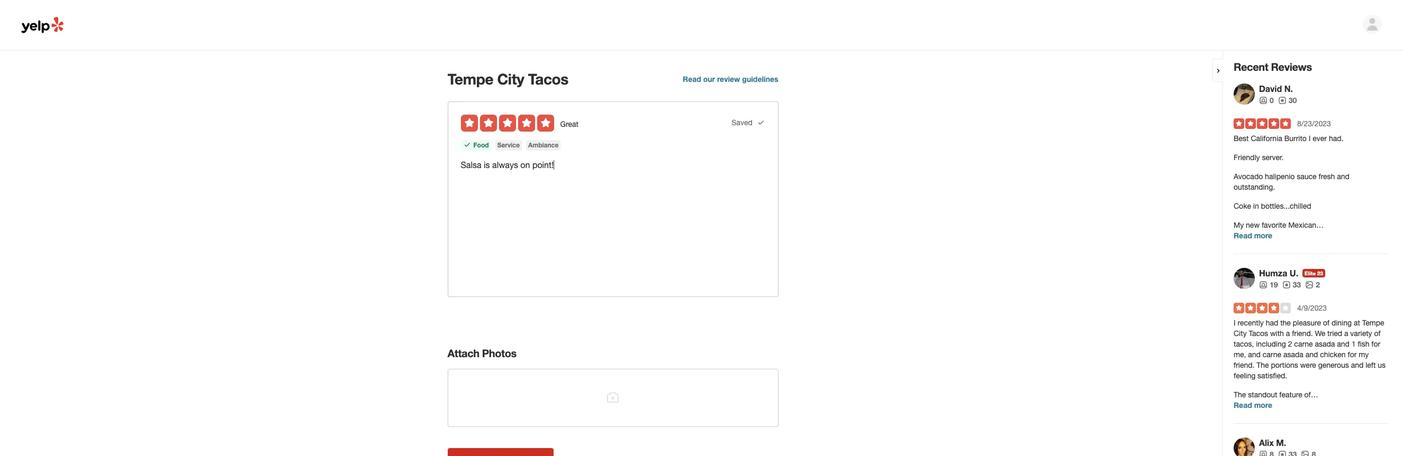 Task type: describe. For each thing, give the bounding box(es) containing it.
1 vertical spatial friend.
[[1234, 362, 1255, 370]]

variety
[[1351, 330, 1372, 338]]

photo of david n. image
[[1234, 84, 1255, 105]]

friendly server.
[[1234, 154, 1284, 162]]

sauce
[[1297, 173, 1317, 181]]

guidelines
[[742, 75, 778, 84]]

n.
[[1285, 84, 1293, 94]]

u.
[[1290, 268, 1299, 278]]

humza
[[1259, 268, 1288, 278]]

and right me,
[[1248, 351, 1261, 359]]

16 checkmark v2 image
[[757, 118, 765, 127]]

photos element for photo of alix m.
[[1301, 450, 1316, 457]]

and down my
[[1351, 362, 1364, 370]]

attach
[[448, 347, 479, 360]]

16 review v2 image
[[1282, 281, 1291, 289]]

we
[[1315, 330, 1326, 338]]

including
[[1256, 340, 1286, 349]]

feeling
[[1234, 372, 1256, 381]]

saved
[[732, 118, 757, 127]]

city inside i recently had the pleasure of dining at tempe city tacos with a friend. we tried a variety of tacos, including 2 carne asada and 1 fish for me, and carne asada and chicken for my friend. the portions were generous and left us feeling satisfied.
[[1234, 330, 1247, 338]]

more
[[1254, 401, 1273, 410]]

photo of alix m. image
[[1234, 438, 1255, 457]]

0 horizontal spatial for
[[1348, 351, 1357, 359]]

our
[[703, 75, 715, 84]]

us
[[1378, 362, 1386, 370]]

best california burrito i ever had.
[[1234, 134, 1344, 143]]

16 review v2 image for m.
[[1278, 451, 1287, 457]]

read for read more
[[1234, 401, 1252, 410]]

standout
[[1248, 391, 1278, 400]]

the standout feature of…
[[1234, 391, 1318, 400]]

2 a from the left
[[1345, 330, 1348, 338]]

had.
[[1329, 134, 1344, 143]]

ever
[[1313, 134, 1327, 143]]

bjord u. image
[[1363, 15, 1382, 34]]

portions
[[1271, 362, 1298, 370]]

5 star rating image
[[1234, 119, 1291, 129]]

i inside i recently had the pleasure of dining at tempe city tacos with a friend. we tried a variety of tacos, including 2 carne asada and 1 fish for me, and carne asada and chicken for my friend. the portions were generous and left us feeling satisfied.
[[1234, 319, 1236, 328]]

1 horizontal spatial of
[[1374, 330, 1381, 338]]

16 review v2 image for n.
[[1278, 96, 1287, 105]]

halipenio
[[1265, 173, 1295, 181]]

my
[[1234, 221, 1244, 230]]

avocado halipenio sauce fresh and outstanding.
[[1234, 173, 1350, 192]]

0 horizontal spatial tempe
[[448, 70, 493, 88]]

reviews element for m.
[[1278, 450, 1297, 457]]

elite
[[1305, 270, 1316, 277]]

attach photos image
[[607, 392, 619, 404]]

is
[[484, 160, 490, 170]]

0 vertical spatial for
[[1372, 340, 1381, 349]]

fish
[[1358, 340, 1370, 349]]

recent
[[1234, 60, 1269, 73]]

read more
[[1234, 401, 1273, 410]]

were
[[1300, 362, 1316, 370]]

left
[[1366, 362, 1376, 370]]

16 photos v2 image for photo of alix m. photos element
[[1301, 451, 1310, 457]]

my
[[1359, 351, 1369, 359]]

salsa
[[461, 160, 482, 170]]

reviews
[[1271, 60, 1312, 73]]

favorite
[[1262, 221, 1286, 230]]

16 friends v2 image
[[1259, 451, 1268, 457]]

salsa is always on point!
[[461, 160, 554, 170]]

read our review guidelines link
[[683, 75, 778, 84]]

16 friends v2 image for 0
[[1259, 96, 1268, 105]]

33
[[1293, 281, 1301, 290]]

chicken
[[1320, 351, 1346, 359]]

19
[[1270, 281, 1278, 290]]

30
[[1289, 96, 1297, 105]]

1 a from the left
[[1286, 330, 1290, 338]]

server.
[[1262, 154, 1284, 162]]

had
[[1266, 319, 1279, 328]]

at
[[1354, 319, 1360, 328]]

i recently had the pleasure of dining at tempe city tacos with a friend. we tried a variety of tacos, including 2 carne asada and 1 fish for me, and carne asada and chicken for my friend. the portions were generous and left us feeling satisfied.
[[1234, 319, 1386, 381]]

tacos inside i recently had the pleasure of dining at tempe city tacos with a friend. we tried a variety of tacos, including 2 carne asada and 1 fish for me, and carne asada and chicken for my friend. the portions were generous and left us feeling satisfied.
[[1249, 330, 1268, 338]]

point!
[[532, 160, 554, 170]]

alix
[[1259, 438, 1274, 448]]

elite 23 link
[[1303, 269, 1325, 278]]



Task type: locate. For each thing, give the bounding box(es) containing it.
friends element down humza
[[1259, 280, 1278, 291]]

0 vertical spatial 2
[[1316, 281, 1320, 290]]

1 vertical spatial city
[[1234, 330, 1247, 338]]

2 inside photos element
[[1316, 281, 1320, 290]]

and left 1
[[1337, 340, 1350, 349]]

23
[[1317, 270, 1323, 277]]

city up tacos,
[[1234, 330, 1247, 338]]

read our review guidelines
[[683, 75, 778, 84]]

1 friends element from the top
[[1259, 95, 1274, 106]]

reviews element containing 30
[[1278, 95, 1297, 106]]

tempe inside i recently had the pleasure of dining at tempe city tacos with a friend. we tried a variety of tacos, including 2 carne asada and 1 fish for me, and carne asada and chicken for my friend. the portions were generous and left us feeling satisfied.
[[1362, 319, 1385, 328]]

and inside avocado halipenio sauce fresh and outstanding.
[[1337, 173, 1350, 181]]

0 horizontal spatial tacos
[[528, 70, 568, 88]]

reviews element down u.
[[1282, 280, 1301, 291]]

1 horizontal spatial tacos
[[1249, 330, 1268, 338]]

asada
[[1315, 340, 1335, 349], [1284, 351, 1304, 359]]

1 vertical spatial 16 photos v2 image
[[1301, 451, 1310, 457]]

friend.
[[1292, 330, 1313, 338], [1234, 362, 1255, 370]]

of
[[1323, 319, 1330, 328], [1374, 330, 1381, 338]]

friends element for alix
[[1259, 450, 1274, 457]]

for
[[1372, 340, 1381, 349], [1348, 351, 1357, 359]]

friends element containing 0
[[1259, 95, 1274, 106]]

mexican…
[[1289, 221, 1324, 230]]

coke in bottles...chilled
[[1234, 202, 1311, 211]]

0 vertical spatial read
[[683, 75, 701, 84]]

2 16 review v2 image from the top
[[1278, 451, 1287, 457]]

the
[[1257, 362, 1269, 370], [1234, 391, 1246, 400]]

1 vertical spatial reviews element
[[1282, 280, 1301, 291]]

None radio
[[461, 115, 478, 132], [518, 115, 535, 132], [461, 115, 478, 132], [518, 115, 535, 132]]

carne down pleasure
[[1294, 340, 1313, 349]]

the up read more
[[1234, 391, 1246, 400]]

photos element containing 2
[[1305, 280, 1320, 291]]

and up were
[[1306, 351, 1318, 359]]

1 vertical spatial 2
[[1288, 340, 1292, 349]]

friends element down alix
[[1259, 450, 1274, 457]]

city
[[497, 70, 524, 88], [1234, 330, 1247, 338]]

read inside read more dropdown button
[[1234, 401, 1252, 410]]

1 vertical spatial the
[[1234, 391, 1246, 400]]

tried
[[1328, 330, 1342, 338]]

1 vertical spatial i
[[1234, 319, 1236, 328]]

a right tried
[[1345, 330, 1348, 338]]

1 vertical spatial for
[[1348, 351, 1357, 359]]

friend. up feeling
[[1234, 362, 1255, 370]]

always
[[492, 160, 518, 170]]

16 photos v2 image down elite
[[1305, 281, 1314, 289]]

0 horizontal spatial 2
[[1288, 340, 1292, 349]]

1 vertical spatial tempe
[[1362, 319, 1385, 328]]

tempe city tacos
[[448, 70, 568, 88]]

3 friends element from the top
[[1259, 450, 1274, 457]]

4 star rating image
[[1234, 303, 1291, 314]]

recent reviews
[[1234, 60, 1312, 73]]

the
[[1281, 319, 1291, 328]]

0 horizontal spatial asada
[[1284, 351, 1304, 359]]

16 review v2 image left 30
[[1278, 96, 1287, 105]]

1 vertical spatial 16 review v2 image
[[1278, 451, 1287, 457]]

0 vertical spatial the
[[1257, 362, 1269, 370]]

1 horizontal spatial carne
[[1294, 340, 1313, 349]]

elite 23
[[1305, 270, 1323, 277]]

16 photos v2 image
[[1305, 281, 1314, 289], [1301, 451, 1310, 457]]

0 horizontal spatial i
[[1234, 319, 1236, 328]]

0 vertical spatial friend.
[[1292, 330, 1313, 338]]

friends element down david at the right of page
[[1259, 95, 1274, 106]]

0 vertical spatial 16 photos v2 image
[[1305, 281, 1314, 289]]

0 vertical spatial 16 review v2 image
[[1278, 96, 1287, 105]]

2 vertical spatial friends element
[[1259, 450, 1274, 457]]

1 horizontal spatial asada
[[1315, 340, 1335, 349]]

Salsa is always on point! text field
[[461, 159, 765, 171]]

i
[[1309, 134, 1311, 143], [1234, 319, 1236, 328]]

tempe city tacos link
[[448, 70, 658, 89]]

m.
[[1276, 438, 1286, 448]]

photo of humza u. image
[[1234, 268, 1255, 290]]

my new favorite mexican…
[[1234, 221, 1324, 230]]

humza u.
[[1259, 268, 1299, 278]]

1
[[1352, 340, 1356, 349]]

1 horizontal spatial the
[[1257, 362, 1269, 370]]

2 vertical spatial reviews element
[[1278, 450, 1297, 457]]

recently
[[1238, 319, 1264, 328]]

reviews element containing 33
[[1282, 280, 1301, 291]]

city up rating element
[[497, 70, 524, 88]]

david n.
[[1259, 84, 1293, 94]]

1 horizontal spatial for
[[1372, 340, 1381, 349]]

a
[[1286, 330, 1290, 338], [1345, 330, 1348, 338]]

16 friends v2 image left "0"
[[1259, 96, 1268, 105]]

16 review v2 image down m.
[[1278, 451, 1287, 457]]

fresh
[[1319, 173, 1335, 181]]

16 friends v2 image for 19
[[1259, 281, 1268, 289]]

i left ever in the right of the page
[[1309, 134, 1311, 143]]

16 photos v2 image for photos element containing 2
[[1305, 281, 1314, 289]]

the inside i recently had the pleasure of dining at tempe city tacos with a friend. we tried a variety of tacos, including 2 carne asada and 1 fish for me, and carne asada and chicken for my friend. the portions were generous and left us feeling satisfied.
[[1257, 362, 1269, 370]]

16 review v2 image
[[1278, 96, 1287, 105], [1278, 451, 1287, 457]]

1 horizontal spatial 2
[[1316, 281, 1320, 290]]

16 photos v2 image right 16 friends v2 icon
[[1301, 451, 1310, 457]]

1 horizontal spatial i
[[1309, 134, 1311, 143]]

best
[[1234, 134, 1249, 143]]

tacos up great
[[528, 70, 568, 88]]

avocado
[[1234, 173, 1263, 181]]

service
[[497, 141, 520, 149]]

16 friends v2 image
[[1259, 96, 1268, 105], [1259, 281, 1268, 289]]

1 horizontal spatial friend.
[[1292, 330, 1313, 338]]

2 right including
[[1288, 340, 1292, 349]]

0 horizontal spatial the
[[1234, 391, 1246, 400]]

david
[[1259, 84, 1282, 94]]

reviews element
[[1278, 95, 1297, 106], [1282, 280, 1301, 291], [1278, 450, 1297, 457]]

me,
[[1234, 351, 1246, 359]]

reviews element for n.
[[1278, 95, 1297, 106]]

in
[[1253, 202, 1259, 211]]

alix m.
[[1259, 438, 1286, 448]]

for right "fish"
[[1372, 340, 1381, 349]]

pleasure
[[1293, 319, 1321, 328]]

topic food detected in review image
[[463, 141, 471, 149], [463, 141, 471, 149]]

0 vertical spatial 16 friends v2 image
[[1259, 96, 1268, 105]]

1 vertical spatial photos element
[[1301, 450, 1316, 457]]

1 vertical spatial carne
[[1263, 351, 1282, 359]]

photos element for photo of humza u.
[[1305, 280, 1320, 291]]

tempe
[[448, 70, 493, 88], [1362, 319, 1385, 328]]

2 friends element from the top
[[1259, 280, 1278, 291]]

1 vertical spatial friends element
[[1259, 280, 1278, 291]]

None radio
[[480, 115, 497, 132], [499, 115, 516, 132], [537, 115, 554, 132], [480, 115, 497, 132], [499, 115, 516, 132], [537, 115, 554, 132]]

1 vertical spatial read
[[1234, 401, 1252, 410]]

friends element
[[1259, 95, 1274, 106], [1259, 280, 1278, 291], [1259, 450, 1274, 457]]

of…
[[1305, 391, 1318, 400]]

carne
[[1294, 340, 1313, 349], [1263, 351, 1282, 359]]

of right variety
[[1374, 330, 1381, 338]]

outstanding.
[[1234, 183, 1275, 192]]

0 horizontal spatial carne
[[1263, 351, 1282, 359]]

1 vertical spatial of
[[1374, 330, 1381, 338]]

16 friends v2 image left 19
[[1259, 281, 1268, 289]]

feature
[[1280, 391, 1303, 400]]

of up we
[[1323, 319, 1330, 328]]

close sidebar icon image
[[1214, 67, 1223, 75], [1214, 67, 1223, 75]]

read
[[683, 75, 701, 84], [1234, 401, 1252, 410]]

asada down we
[[1315, 340, 1335, 349]]

tacos down recently
[[1249, 330, 1268, 338]]

friends element for david
[[1259, 95, 1274, 106]]

1 horizontal spatial read
[[1234, 401, 1252, 410]]

new
[[1246, 221, 1260, 230]]

read left more
[[1234, 401, 1252, 410]]

i left recently
[[1234, 319, 1236, 328]]

ambiance
[[528, 141, 559, 149]]

0 vertical spatial i
[[1309, 134, 1311, 143]]

2 16 friends v2 image from the top
[[1259, 281, 1268, 289]]

bottles...chilled
[[1261, 202, 1311, 211]]

food
[[474, 141, 489, 149]]

attach photos
[[448, 347, 517, 360]]

read left our
[[683, 75, 701, 84]]

friends element containing 19
[[1259, 280, 1278, 291]]

and right the fresh
[[1337, 173, 1350, 181]]

tacos,
[[1234, 340, 1254, 349]]

with
[[1270, 330, 1284, 338]]

0 horizontal spatial a
[[1286, 330, 1290, 338]]

tacos
[[528, 70, 568, 88], [1249, 330, 1268, 338]]

0 vertical spatial friends element
[[1259, 95, 1274, 106]]

1 16 review v2 image from the top
[[1278, 96, 1287, 105]]

0 vertical spatial tacos
[[528, 70, 568, 88]]

photos
[[482, 347, 517, 360]]

a down the
[[1286, 330, 1290, 338]]

0 horizontal spatial city
[[497, 70, 524, 88]]

8/23/2023
[[1297, 120, 1331, 128]]

0 horizontal spatial read
[[683, 75, 701, 84]]

on
[[521, 160, 530, 170]]

0 vertical spatial of
[[1323, 319, 1330, 328]]

generous
[[1318, 362, 1349, 370]]

friend. down pleasure
[[1292, 330, 1313, 338]]

the up satisfied.
[[1257, 362, 1269, 370]]

0 vertical spatial reviews element
[[1278, 95, 1297, 106]]

2 inside i recently had the pleasure of dining at tempe city tacos with a friend. we tried a variety of tacos, including 2 carne asada and 1 fish for me, and carne asada and chicken for my friend. the portions were generous and left us feeling satisfied.
[[1288, 340, 1292, 349]]

2
[[1316, 281, 1320, 290], [1288, 340, 1292, 349]]

photos element
[[1305, 280, 1320, 291], [1301, 450, 1316, 457]]

read more button
[[1234, 401, 1273, 411]]

0 vertical spatial city
[[497, 70, 524, 88]]

1 horizontal spatial city
[[1234, 330, 1247, 338]]

2 down 23
[[1316, 281, 1320, 290]]

1 vertical spatial 16 friends v2 image
[[1259, 281, 1268, 289]]

great
[[560, 120, 579, 129]]

asada up portions
[[1284, 351, 1304, 359]]

1 vertical spatial tacos
[[1249, 330, 1268, 338]]

for down 1
[[1348, 351, 1357, 359]]

carne down including
[[1263, 351, 1282, 359]]

friendly
[[1234, 154, 1260, 162]]

read for read our review guidelines
[[683, 75, 701, 84]]

1 horizontal spatial a
[[1345, 330, 1348, 338]]

photos element down elite 23
[[1305, 280, 1320, 291]]

satisfied.
[[1258, 372, 1287, 381]]

0 horizontal spatial friend.
[[1234, 362, 1255, 370]]

rating element
[[461, 115, 554, 132]]

california
[[1251, 134, 1282, 143]]

review
[[717, 75, 740, 84]]

1 vertical spatial asada
[[1284, 351, 1304, 359]]

dining
[[1332, 319, 1352, 328]]

0
[[1270, 96, 1274, 105]]

reviews element down m.
[[1278, 450, 1297, 457]]

1 horizontal spatial tempe
[[1362, 319, 1385, 328]]

4/9/2023
[[1297, 304, 1327, 313]]

0 vertical spatial photos element
[[1305, 280, 1320, 291]]

reviews element down n.
[[1278, 95, 1297, 106]]

burrito
[[1285, 134, 1307, 143]]

0 vertical spatial tempe
[[448, 70, 493, 88]]

photos element right 16 friends v2 icon
[[1301, 450, 1316, 457]]

0 vertical spatial asada
[[1315, 340, 1335, 349]]

0 vertical spatial carne
[[1294, 340, 1313, 349]]

0 horizontal spatial of
[[1323, 319, 1330, 328]]

coke
[[1234, 202, 1251, 211]]

1 16 friends v2 image from the top
[[1259, 96, 1268, 105]]



Task type: vqa. For each thing, say whether or not it's contained in the screenshot.
the rightmost Backfilling
no



